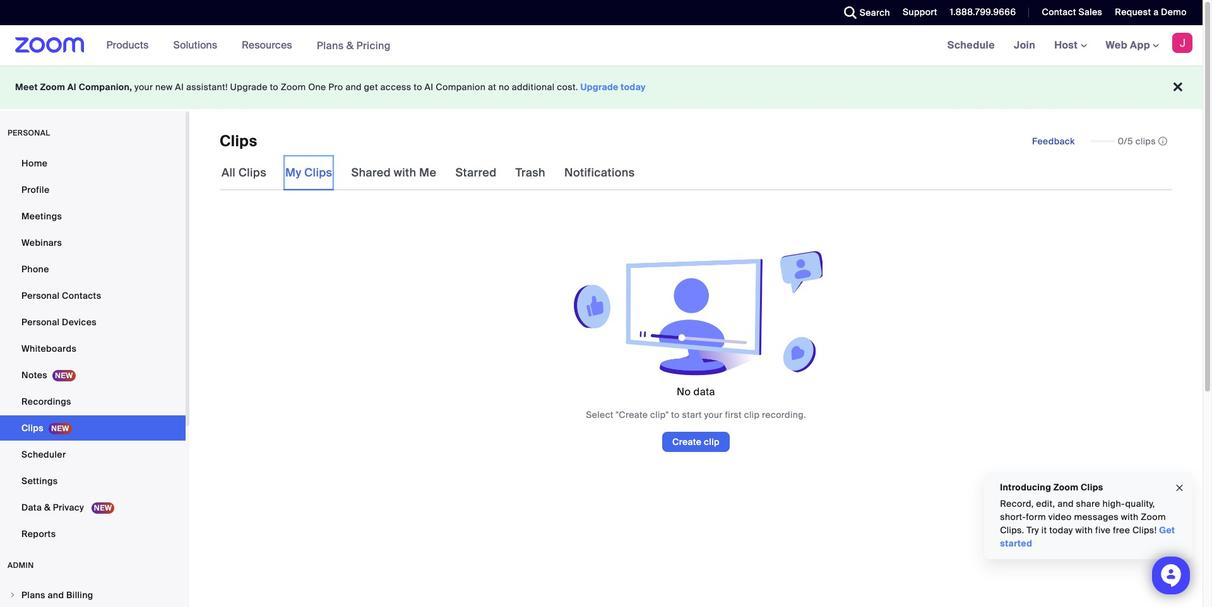 Task type: describe. For each thing, give the bounding box(es) containing it.
0/5 clips
[[1118, 136, 1156, 147]]

notes
[[21, 370, 47, 381]]

zoom right meet
[[40, 81, 65, 93]]

host
[[1054, 39, 1081, 52]]

create clip button
[[662, 432, 730, 453]]

data & privacy link
[[0, 496, 186, 521]]

and inside menu item
[[48, 590, 64, 602]]

starred
[[455, 165, 497, 181]]

support
[[903, 6, 937, 18]]

1 upgrade from the left
[[230, 81, 268, 93]]

your inside meet zoom ai companion, footer
[[135, 81, 153, 93]]

2 vertical spatial with
[[1075, 525, 1093, 537]]

select "create clip" to start your first clip recording.
[[586, 410, 806, 421]]

meet zoom ai companion, your new ai assistant! upgrade to zoom one pro and get access to ai companion at no additional cost. upgrade today
[[15, 81, 646, 93]]

phone
[[21, 264, 49, 275]]

plans & pricing
[[317, 39, 391, 52]]

reports link
[[0, 522, 186, 547]]

solutions
[[173, 39, 217, 52]]

personal
[[8, 128, 50, 138]]

clips application
[[189, 131, 1203, 155]]

0/5
[[1118, 136, 1133, 147]]

zoom inside record, edit, and share high-quality, short-form video messages with zoom clips. try it today with five free clips!
[[1141, 512, 1166, 523]]

my
[[285, 165, 301, 181]]

shared with me
[[351, 165, 437, 181]]

billing
[[66, 590, 93, 602]]

all
[[222, 165, 236, 181]]

plans for plans & pricing
[[317, 39, 344, 52]]

home
[[21, 158, 48, 169]]

started
[[1000, 539, 1032, 550]]

personal contacts link
[[0, 283, 186, 309]]

recordings link
[[0, 390, 186, 415]]

1 horizontal spatial clip
[[744, 410, 760, 421]]

quality,
[[1125, 499, 1155, 510]]

plans and billing menu item
[[0, 584, 186, 608]]

1 vertical spatial with
[[1121, 512, 1139, 523]]

try
[[1027, 525, 1039, 537]]

at
[[488, 81, 496, 93]]

start
[[682, 410, 702, 421]]

1 ai from the left
[[67, 81, 76, 93]]

1 horizontal spatial to
[[414, 81, 422, 93]]

new
[[155, 81, 173, 93]]

zoom left one
[[281, 81, 306, 93]]

pricing
[[356, 39, 391, 52]]

personal for personal devices
[[21, 317, 60, 328]]

no
[[677, 386, 691, 399]]

starred tab
[[454, 155, 498, 191]]

profile picture image
[[1172, 33, 1193, 53]]

notes link
[[0, 363, 186, 388]]

contact
[[1042, 6, 1076, 18]]

products button
[[106, 25, 154, 66]]

clip"
[[650, 410, 669, 421]]

profile
[[21, 184, 50, 196]]

a
[[1154, 6, 1159, 18]]

personal devices link
[[0, 310, 186, 335]]

host button
[[1054, 39, 1087, 52]]

companion,
[[79, 81, 132, 93]]

all clips tab
[[220, 155, 268, 191]]

personal devices
[[21, 317, 97, 328]]

tabs of clips tab list
[[220, 155, 637, 191]]

personal for personal contacts
[[21, 290, 60, 302]]

3 ai from the left
[[425, 81, 433, 93]]

reports
[[21, 529, 56, 540]]

demo
[[1161, 6, 1187, 18]]

& for privacy
[[44, 503, 51, 514]]

clips!
[[1132, 525, 1157, 537]]

profile link
[[0, 177, 186, 203]]

1 vertical spatial your
[[704, 410, 723, 421]]

clips link
[[0, 416, 186, 441]]

free
[[1113, 525, 1130, 537]]

today inside meet zoom ai companion, footer
[[621, 81, 646, 93]]

create
[[672, 437, 702, 448]]

get
[[364, 81, 378, 93]]

high-
[[1103, 499, 1125, 510]]

2 upgrade from the left
[[581, 81, 619, 93]]

and inside record, edit, and share high-quality, short-form video messages with zoom clips. try it today with five free clips!
[[1057, 499, 1074, 510]]

cost.
[[557, 81, 578, 93]]

0 horizontal spatial to
[[270, 81, 278, 93]]

meetings link
[[0, 204, 186, 229]]

get started
[[1000, 525, 1175, 550]]

get started link
[[1000, 525, 1175, 550]]

record, edit, and share high-quality, short-form video messages with zoom clips. try it today with five free clips!
[[1000, 499, 1166, 537]]

schedule
[[947, 39, 995, 52]]

close image
[[1174, 481, 1184, 496]]

contacts
[[62, 290, 101, 302]]

with inside tab
[[394, 165, 416, 181]]

search button
[[834, 0, 893, 25]]

& for pricing
[[346, 39, 354, 52]]

assistant!
[[186, 81, 228, 93]]

shared with me tab
[[349, 155, 438, 191]]

admin
[[8, 561, 34, 571]]

clips inside personal menu menu
[[21, 423, 44, 434]]

resources button
[[242, 25, 298, 66]]

products
[[106, 39, 149, 52]]

it
[[1041, 525, 1047, 537]]



Task type: vqa. For each thing, say whether or not it's contained in the screenshot.
The All Clips
yes



Task type: locate. For each thing, give the bounding box(es) containing it.
to right access on the left of the page
[[414, 81, 422, 93]]

clip right first
[[744, 410, 760, 421]]

zoom up clips!
[[1141, 512, 1166, 523]]

web app button
[[1106, 39, 1159, 52]]

me
[[419, 165, 437, 181]]

2 personal from the top
[[21, 317, 60, 328]]

to
[[270, 81, 278, 93], [414, 81, 422, 93], [671, 410, 680, 421]]

join
[[1014, 39, 1035, 52]]

0 vertical spatial with
[[394, 165, 416, 181]]

clip inside button
[[704, 437, 720, 448]]

1 horizontal spatial &
[[346, 39, 354, 52]]

2 horizontal spatial ai
[[425, 81, 433, 93]]

whiteboards
[[21, 343, 76, 355]]

0 horizontal spatial plans
[[21, 590, 45, 602]]

1 vertical spatial &
[[44, 503, 51, 514]]

zoom up edit,
[[1053, 482, 1079, 494]]

clips up all clips
[[220, 131, 257, 151]]

plans and billing
[[21, 590, 93, 602]]

clip right create
[[704, 437, 720, 448]]

0 vertical spatial and
[[345, 81, 362, 93]]

support link
[[893, 0, 941, 25], [903, 6, 937, 18]]

& inside product information 'navigation'
[[346, 39, 354, 52]]

create clip
[[672, 437, 720, 448]]

and up video
[[1057, 499, 1074, 510]]

1 vertical spatial today
[[1049, 525, 1073, 537]]

upgrade
[[230, 81, 268, 93], [581, 81, 619, 93]]

0 horizontal spatial today
[[621, 81, 646, 93]]

resources
[[242, 39, 292, 52]]

ai left companion
[[425, 81, 433, 93]]

to down resources dropdown button
[[270, 81, 278, 93]]

and inside meet zoom ai companion, footer
[[345, 81, 362, 93]]

1 horizontal spatial and
[[345, 81, 362, 93]]

with left me
[[394, 165, 416, 181]]

0 horizontal spatial your
[[135, 81, 153, 93]]

schedule link
[[938, 25, 1004, 66]]

& inside personal menu menu
[[44, 503, 51, 514]]

scheduler
[[21, 450, 66, 461]]

and left "get"
[[345, 81, 362, 93]]

with up the free
[[1121, 512, 1139, 523]]

contact sales link
[[1033, 0, 1106, 25], [1042, 6, 1103, 18]]

personal
[[21, 290, 60, 302], [21, 317, 60, 328]]

& right data
[[44, 503, 51, 514]]

1 vertical spatial clip
[[704, 437, 720, 448]]

first
[[725, 410, 742, 421]]

personal menu menu
[[0, 151, 186, 549]]

form
[[1026, 512, 1046, 523]]

my clips
[[285, 165, 332, 181]]

0 horizontal spatial clip
[[704, 437, 720, 448]]

feedback
[[1032, 136, 1075, 147]]

to right clip"
[[671, 410, 680, 421]]

app
[[1130, 39, 1150, 52]]

0 vertical spatial clip
[[744, 410, 760, 421]]

clips.
[[1000, 525, 1024, 537]]

scheduler link
[[0, 443, 186, 468]]

2 vertical spatial and
[[48, 590, 64, 602]]

2 horizontal spatial to
[[671, 410, 680, 421]]

web
[[1106, 39, 1128, 52]]

request a demo
[[1115, 6, 1187, 18]]

data & privacy
[[21, 503, 86, 514]]

webinars link
[[0, 230, 186, 256]]

access
[[380, 81, 411, 93]]

trash
[[516, 165, 545, 181]]

meet
[[15, 81, 38, 93]]

video
[[1048, 512, 1072, 523]]

devices
[[62, 317, 97, 328]]

&
[[346, 39, 354, 52], [44, 503, 51, 514]]

clips inside application
[[220, 131, 257, 151]]

select
[[586, 410, 614, 421]]

search
[[860, 7, 890, 18]]

1 vertical spatial plans
[[21, 590, 45, 602]]

today inside record, edit, and share high-quality, short-form video messages with zoom clips. try it today with five free clips!
[[1049, 525, 1073, 537]]

phone link
[[0, 257, 186, 282]]

0 vertical spatial your
[[135, 81, 153, 93]]

2 horizontal spatial with
[[1121, 512, 1139, 523]]

your left new
[[135, 81, 153, 93]]

upgrade right cost.
[[581, 81, 619, 93]]

0 horizontal spatial and
[[48, 590, 64, 602]]

0 horizontal spatial upgrade
[[230, 81, 268, 93]]

meet zoom ai companion, footer
[[0, 66, 1203, 109]]

1 personal from the top
[[21, 290, 60, 302]]

0 horizontal spatial with
[[394, 165, 416, 181]]

companion
[[436, 81, 486, 93]]

plans inside product information 'navigation'
[[317, 39, 344, 52]]

and left billing
[[48, 590, 64, 602]]

plans up meet zoom ai companion, your new ai assistant! upgrade to zoom one pro and get access to ai companion at no additional cost. upgrade today at the top of page
[[317, 39, 344, 52]]

meetings navigation
[[938, 25, 1203, 66]]

webinars
[[21, 237, 62, 249]]

1 horizontal spatial today
[[1049, 525, 1073, 537]]

clips right my
[[304, 165, 332, 181]]

introducing zoom clips
[[1000, 482, 1103, 494]]

meetings
[[21, 211, 62, 222]]

settings
[[21, 476, 58, 487]]

personal down phone
[[21, 290, 60, 302]]

plans & pricing link
[[317, 39, 391, 52], [317, 39, 391, 52]]

2 ai from the left
[[175, 81, 184, 93]]

zoom logo image
[[15, 37, 84, 53]]

0 horizontal spatial ai
[[67, 81, 76, 93]]

1 vertical spatial and
[[1057, 499, 1074, 510]]

clips right all
[[238, 165, 266, 181]]

pro
[[329, 81, 343, 93]]

clips up share
[[1081, 482, 1103, 494]]

plans right right image
[[21, 590, 45, 602]]

whiteboards link
[[0, 337, 186, 362]]

plans for plans and billing
[[21, 590, 45, 602]]

feedback button
[[1022, 131, 1085, 152]]

five
[[1095, 525, 1111, 537]]

0 vertical spatial personal
[[21, 290, 60, 302]]

recording.
[[762, 410, 806, 421]]

home link
[[0, 151, 186, 176]]

1 horizontal spatial ai
[[175, 81, 184, 93]]

0/5 clips application
[[1090, 135, 1167, 148]]

"create
[[616, 410, 648, 421]]

settings link
[[0, 469, 186, 494]]

0 vertical spatial &
[[346, 39, 354, 52]]

1 horizontal spatial plans
[[317, 39, 344, 52]]

right image
[[9, 592, 16, 600]]

0 vertical spatial today
[[621, 81, 646, 93]]

my clips tab
[[283, 155, 334, 191]]

recordings
[[21, 396, 71, 408]]

one
[[308, 81, 326, 93]]

clips up scheduler
[[21, 423, 44, 434]]

banner containing products
[[0, 25, 1203, 66]]

personal up 'whiteboards'
[[21, 317, 60, 328]]

0 vertical spatial plans
[[317, 39, 344, 52]]

get
[[1159, 525, 1175, 537]]

with down messages
[[1075, 525, 1093, 537]]

ai left companion,
[[67, 81, 76, 93]]

1 horizontal spatial your
[[704, 410, 723, 421]]

and
[[345, 81, 362, 93], [1057, 499, 1074, 510], [48, 590, 64, 602]]

product information navigation
[[97, 25, 400, 66]]

upgrade down product information 'navigation'
[[230, 81, 268, 93]]

sales
[[1079, 6, 1103, 18]]

2 horizontal spatial and
[[1057, 499, 1074, 510]]

& left pricing
[[346, 39, 354, 52]]

ai right new
[[175, 81, 184, 93]]

plans inside plans and billing menu item
[[21, 590, 45, 602]]

1 vertical spatial personal
[[21, 317, 60, 328]]

solutions button
[[173, 25, 223, 66]]

upgrade today link
[[581, 81, 646, 93]]

banner
[[0, 25, 1203, 66]]

privacy
[[53, 503, 84, 514]]

0 horizontal spatial &
[[44, 503, 51, 514]]

no data
[[677, 386, 715, 399]]

data
[[694, 386, 715, 399]]

your left first
[[704, 410, 723, 421]]

no
[[499, 81, 510, 93]]

data
[[21, 503, 42, 514]]

trash tab
[[514, 155, 547, 191]]

request
[[1115, 6, 1151, 18]]

1 horizontal spatial with
[[1075, 525, 1093, 537]]

plans
[[317, 39, 344, 52], [21, 590, 45, 602]]

notifications
[[564, 165, 635, 181]]

messages
[[1074, 512, 1119, 523]]

join link
[[1004, 25, 1045, 66]]

1.888.799.9666
[[950, 6, 1016, 18]]

personal contacts
[[21, 290, 101, 302]]

with
[[394, 165, 416, 181], [1121, 512, 1139, 523], [1075, 525, 1093, 537]]

1 horizontal spatial upgrade
[[581, 81, 619, 93]]

zoom
[[40, 81, 65, 93], [281, 81, 306, 93], [1053, 482, 1079, 494], [1141, 512, 1166, 523]]



